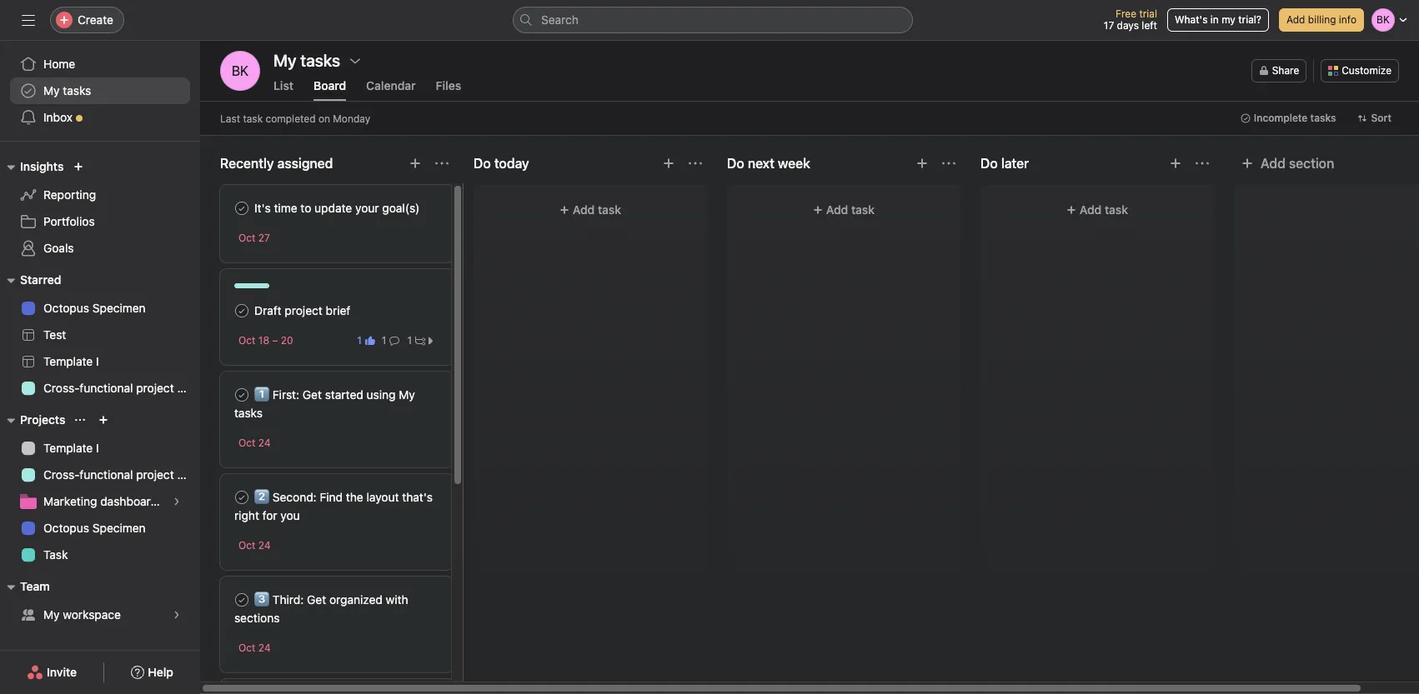 Task type: describe. For each thing, give the bounding box(es) containing it.
1️⃣ first: get started using my tasks
[[234, 388, 415, 420]]

oct for it's
[[239, 232, 256, 244]]

search button
[[513, 7, 913, 33]]

template i for template i link within starred element
[[43, 354, 99, 369]]

test link
[[10, 322, 190, 349]]

create
[[78, 13, 113, 27]]

template inside starred element
[[43, 354, 93, 369]]

board
[[314, 78, 346, 93]]

free
[[1116, 8, 1137, 20]]

portfolios link
[[10, 209, 190, 235]]

free trial 17 days left
[[1104, 8, 1158, 32]]

info
[[1339, 13, 1357, 26]]

add for do next week
[[826, 203, 848, 217]]

it's time to update your goal(s)
[[254, 201, 420, 215]]

board link
[[314, 78, 346, 101]]

what's in my trial? button
[[1168, 8, 1269, 32]]

0 vertical spatial project
[[285, 304, 323, 318]]

with
[[386, 593, 408, 607]]

time
[[274, 201, 297, 215]]

oct 27 button
[[239, 232, 270, 244]]

task
[[43, 548, 68, 562]]

see details, my workspace image
[[172, 610, 182, 621]]

teams element
[[0, 572, 200, 632]]

in
[[1211, 13, 1219, 26]]

home link
[[10, 51, 190, 78]]

get for organized
[[307, 593, 326, 607]]

task for do today
[[598, 203, 621, 217]]

my inside 1️⃣ first: get started using my tasks
[[399, 388, 415, 402]]

started
[[325, 388, 363, 402]]

help button
[[120, 658, 184, 688]]

team button
[[0, 577, 50, 597]]

completed image for it's time to update your goal(s)
[[232, 198, 252, 219]]

my for my tasks
[[43, 83, 60, 98]]

3 1 button from the left
[[403, 332, 440, 349]]

section
[[1289, 156, 1335, 171]]

billing
[[1308, 13, 1336, 26]]

left
[[1142, 19, 1158, 32]]

help
[[148, 666, 173, 680]]

completed image for 2️⃣ second: find the layout that's right for you
[[232, 488, 252, 508]]

portfolios
[[43, 214, 95, 229]]

add task button for do today
[[484, 195, 697, 225]]

1 octopus specimen link from the top
[[10, 295, 190, 322]]

add section
[[1261, 156, 1335, 171]]

sections
[[234, 611, 280, 626]]

starred button
[[0, 270, 61, 290]]

task link
[[10, 542, 190, 569]]

trial
[[1140, 8, 1158, 20]]

files link
[[436, 78, 461, 101]]

completed checkbox for 1️⃣ first: get started using my tasks
[[232, 385, 252, 405]]

do today
[[474, 156, 529, 171]]

global element
[[0, 41, 200, 141]]

more section actions image for do today
[[689, 157, 702, 170]]

project for cross-functional project plan link within projects element
[[136, 468, 174, 482]]

calendar
[[366, 78, 416, 93]]

draft
[[254, 304, 282, 318]]

cross-functional project plan inside starred element
[[43, 381, 200, 395]]

projects button
[[0, 410, 65, 430]]

completed checkbox for draft project brief
[[232, 301, 252, 321]]

incomplete tasks button
[[1233, 107, 1344, 130]]

projects element
[[0, 405, 200, 572]]

show options image
[[349, 54, 362, 68]]

add task button for do later
[[991, 195, 1204, 225]]

monday
[[333, 112, 370, 125]]

my for my workspace
[[43, 608, 60, 622]]

2️⃣ second: find the layout that's right for you
[[234, 490, 433, 523]]

cross- for cross-functional project plan link within projects element
[[43, 468, 80, 482]]

template inside projects element
[[43, 441, 93, 455]]

27
[[258, 232, 270, 244]]

organized
[[329, 593, 383, 607]]

24 for right
[[258, 540, 271, 552]]

calendar link
[[366, 78, 416, 101]]

update
[[315, 201, 352, 215]]

task for do later
[[1105, 203, 1129, 217]]

sort button
[[1351, 107, 1399, 130]]

starred
[[20, 273, 61, 287]]

brief
[[326, 304, 351, 318]]

goal(s)
[[382, 201, 420, 215]]

share button
[[1252, 59, 1307, 83]]

do later
[[981, 156, 1029, 171]]

incomplete
[[1254, 112, 1308, 124]]

add task for do today
[[573, 203, 621, 217]]

insights element
[[0, 152, 200, 265]]

goals link
[[10, 235, 190, 262]]

oct 24 for right
[[239, 540, 271, 552]]

octopus inside projects element
[[43, 521, 89, 535]]

list
[[274, 78, 294, 93]]

oct for 3️⃣
[[239, 642, 256, 655]]

recently assigned
[[220, 156, 333, 171]]

octopus specimen inside starred element
[[43, 301, 146, 315]]

octopus specimen inside projects element
[[43, 521, 146, 535]]

task for do next week
[[852, 203, 875, 217]]

plan inside starred element
[[177, 381, 200, 395]]

tasks for my tasks
[[63, 83, 91, 98]]

more section actions image for recently assigned
[[435, 157, 449, 170]]

2 oct from the top
[[239, 334, 256, 347]]

my workspace link
[[10, 602, 190, 629]]

oct for 1️⃣
[[239, 437, 256, 450]]

projects
[[20, 413, 65, 427]]

functional inside projects element
[[80, 468, 133, 482]]

completed image for 3️⃣ third: get organized with sections
[[232, 590, 252, 610]]

project for cross-functional project plan link inside the starred element
[[136, 381, 174, 395]]

your
[[355, 201, 379, 215]]

add for do later
[[1080, 203, 1102, 217]]

add inside button
[[1261, 156, 1286, 171]]

3 24 from the top
[[258, 642, 271, 655]]

see details, marketing dashboards image
[[172, 497, 182, 507]]

specimen for octopus specimen link within projects element
[[92, 521, 146, 535]]

trial?
[[1239, 13, 1262, 26]]

i for template i link within starred element
[[96, 354, 99, 369]]

cross- for cross-functional project plan link inside the starred element
[[43, 381, 80, 395]]

insights button
[[0, 157, 64, 177]]

right
[[234, 509, 259, 523]]

add task image for do today
[[662, 157, 676, 170]]

new project or portfolio image
[[99, 415, 109, 425]]

my workspace
[[43, 608, 121, 622]]

template i for second template i link from the top
[[43, 441, 99, 455]]



Task type: locate. For each thing, give the bounding box(es) containing it.
completed checkbox left '3️⃣'
[[232, 590, 252, 610]]

oct 24 button down the right
[[239, 540, 271, 552]]

get inside 3️⃣ third: get organized with sections
[[307, 593, 326, 607]]

2 cross-functional project plan from the top
[[43, 468, 200, 482]]

search
[[541, 13, 579, 27]]

2 i from the top
[[96, 441, 99, 455]]

1 horizontal spatial add task button
[[737, 195, 951, 225]]

template i link down the new project or portfolio image
[[10, 435, 190, 462]]

files
[[436, 78, 461, 93]]

1 vertical spatial cross-functional project plan link
[[10, 462, 200, 489]]

0 horizontal spatial tasks
[[63, 83, 91, 98]]

cross-functional project plan link inside projects element
[[10, 462, 200, 489]]

i for second template i link from the top
[[96, 441, 99, 455]]

0 vertical spatial completed checkbox
[[232, 198, 252, 219]]

1 more section actions image from the left
[[435, 157, 449, 170]]

my right using
[[399, 388, 415, 402]]

functional
[[80, 381, 133, 395], [80, 468, 133, 482]]

3 add task button from the left
[[991, 195, 1204, 225]]

oct 24
[[239, 437, 271, 450], [239, 540, 271, 552], [239, 642, 271, 655]]

it's
[[254, 201, 271, 215]]

1 functional from the top
[[80, 381, 133, 395]]

completed
[[266, 112, 316, 125]]

1 vertical spatial octopus specimen
[[43, 521, 146, 535]]

oct 24 button
[[239, 437, 271, 450], [239, 540, 271, 552], [239, 642, 271, 655]]

hide sidebar image
[[22, 13, 35, 27]]

customize
[[1342, 64, 1392, 77]]

completed image for 1️⃣ first: get started using my tasks
[[232, 385, 252, 405]]

1 oct 24 button from the top
[[239, 437, 271, 450]]

template i inside starred element
[[43, 354, 99, 369]]

get for started
[[303, 388, 322, 402]]

3 completed checkbox from the top
[[232, 590, 252, 610]]

1 vertical spatial completed image
[[232, 488, 252, 508]]

completed image for draft project brief
[[232, 301, 252, 321]]

3 more section actions image from the left
[[942, 157, 956, 170]]

add task for do next week
[[826, 203, 875, 217]]

0 vertical spatial 24
[[258, 437, 271, 450]]

add task image left more section actions icon
[[1169, 157, 1183, 170]]

1 completed checkbox from the top
[[232, 301, 252, 321]]

list link
[[274, 78, 294, 101]]

do
[[727, 156, 745, 171]]

1 completed checkbox from the top
[[232, 198, 252, 219]]

Completed checkbox
[[232, 198, 252, 219], [232, 385, 252, 405]]

completed checkbox left 1️⃣
[[232, 385, 252, 405]]

get right third:
[[307, 593, 326, 607]]

1 horizontal spatial 1
[[382, 334, 386, 347]]

1 horizontal spatial add task
[[826, 203, 875, 217]]

add inside button
[[1287, 13, 1306, 26]]

completed image left it's
[[232, 198, 252, 219]]

2 vertical spatial 24
[[258, 642, 271, 655]]

1 for 2nd 1 'button' from the left
[[382, 334, 386, 347]]

add task image for recently assigned
[[409, 157, 422, 170]]

add task for do later
[[1080, 203, 1129, 217]]

i
[[96, 354, 99, 369], [96, 441, 99, 455]]

1 template i link from the top
[[10, 349, 190, 375]]

oct 18 – 20
[[239, 334, 293, 347]]

0 vertical spatial plan
[[177, 381, 200, 395]]

cross- inside projects element
[[43, 468, 80, 482]]

2 oct 24 from the top
[[239, 540, 271, 552]]

that's
[[402, 490, 433, 505]]

1
[[357, 334, 362, 347], [382, 334, 386, 347], [407, 334, 412, 347]]

template down show options, current sort, top image on the bottom
[[43, 441, 93, 455]]

tasks down 1️⃣
[[234, 406, 263, 420]]

1 vertical spatial cross-
[[43, 468, 80, 482]]

2 completed checkbox from the top
[[232, 385, 252, 405]]

cross-functional project plan up the new project or portfolio image
[[43, 381, 200, 395]]

customize button
[[1321, 59, 1399, 83]]

oct 24 down 1️⃣
[[239, 437, 271, 450]]

oct left 27
[[239, 232, 256, 244]]

what's
[[1175, 13, 1208, 26]]

0 vertical spatial completed image
[[232, 198, 252, 219]]

2 horizontal spatial add task image
[[1169, 157, 1183, 170]]

2 horizontal spatial add task button
[[991, 195, 1204, 225]]

octopus specimen down marketing dashboards link
[[43, 521, 146, 535]]

2 horizontal spatial 1
[[407, 334, 412, 347]]

template i link inside starred element
[[10, 349, 190, 375]]

home
[[43, 57, 75, 71]]

add task button
[[484, 195, 697, 225], [737, 195, 951, 225], [991, 195, 1204, 225]]

2 cross-functional project plan link from the top
[[10, 462, 200, 489]]

0 horizontal spatial more section actions image
[[435, 157, 449, 170]]

more section actions image for do next week
[[942, 157, 956, 170]]

2 horizontal spatial more section actions image
[[942, 157, 956, 170]]

2 octopus specimen link from the top
[[10, 515, 190, 542]]

functional up the new project or portfolio image
[[80, 381, 133, 395]]

my
[[43, 83, 60, 98], [399, 388, 415, 402], [43, 608, 60, 622]]

test
[[43, 328, 66, 342]]

last
[[220, 112, 240, 125]]

2 specimen from the top
[[92, 521, 146, 535]]

1 vertical spatial project
[[136, 381, 174, 395]]

oct left the '18'
[[239, 334, 256, 347]]

completed image left '3️⃣'
[[232, 590, 252, 610]]

1 vertical spatial completed checkbox
[[232, 488, 252, 508]]

to
[[301, 201, 311, 215]]

octopus specimen link
[[10, 295, 190, 322], [10, 515, 190, 542]]

marketing dashboards link
[[10, 489, 190, 515]]

1 horizontal spatial more section actions image
[[689, 157, 702, 170]]

starred element
[[0, 265, 200, 405]]

octopus down marketing
[[43, 521, 89, 535]]

i inside starred element
[[96, 354, 99, 369]]

2 vertical spatial oct 24 button
[[239, 642, 271, 655]]

0 vertical spatial cross-functional project plan link
[[10, 375, 200, 402]]

1 vertical spatial template
[[43, 441, 93, 455]]

bk
[[232, 63, 249, 78]]

3️⃣ third: get organized with sections
[[234, 593, 408, 626]]

second:
[[273, 490, 317, 505]]

add section button
[[1234, 148, 1341, 178]]

0 vertical spatial template i
[[43, 354, 99, 369]]

0 vertical spatial template i link
[[10, 349, 190, 375]]

tasks
[[63, 83, 91, 98], [1311, 112, 1336, 124], [234, 406, 263, 420]]

1 vertical spatial octopus specimen link
[[10, 515, 190, 542]]

1 for 3rd 1 'button' from right
[[357, 334, 362, 347]]

1 vertical spatial template i link
[[10, 435, 190, 462]]

add task image
[[916, 157, 929, 170]]

template i down the test
[[43, 354, 99, 369]]

0 vertical spatial octopus
[[43, 301, 89, 315]]

2 add task from the left
[[826, 203, 875, 217]]

get inside 1️⃣ first: get started using my tasks
[[303, 388, 322, 402]]

–
[[272, 334, 278, 347]]

show options, current sort, top image
[[75, 415, 85, 425]]

oct 24 button for right
[[239, 540, 271, 552]]

oct 24 for tasks
[[239, 437, 271, 450]]

24 down sections
[[258, 642, 271, 655]]

1 octopus from the top
[[43, 301, 89, 315]]

2️⃣
[[254, 490, 269, 505]]

2 vertical spatial tasks
[[234, 406, 263, 420]]

24 down the for
[[258, 540, 271, 552]]

3️⃣
[[254, 593, 269, 607]]

my tasks
[[43, 83, 91, 98]]

1 specimen from the top
[[92, 301, 146, 315]]

2 completed image from the top
[[232, 385, 252, 405]]

1 add task button from the left
[[484, 195, 697, 225]]

1 vertical spatial i
[[96, 441, 99, 455]]

i down the new project or portfolio image
[[96, 441, 99, 455]]

1 vertical spatial oct 24
[[239, 540, 271, 552]]

1 vertical spatial cross-functional project plan
[[43, 468, 200, 482]]

17
[[1104, 19, 1114, 32]]

3 oct 24 from the top
[[239, 642, 271, 655]]

i down test link
[[96, 354, 99, 369]]

0 vertical spatial oct 24 button
[[239, 437, 271, 450]]

oct down sections
[[239, 642, 256, 655]]

2 more section actions image from the left
[[689, 157, 702, 170]]

tasks right incomplete on the right top of page
[[1311, 112, 1336, 124]]

1 vertical spatial tasks
[[1311, 112, 1336, 124]]

tasks inside dropdown button
[[1311, 112, 1336, 124]]

1 plan from the top
[[177, 381, 200, 395]]

2 vertical spatial completed image
[[232, 590, 252, 610]]

cross-functional project plan up the dashboards
[[43, 468, 200, 482]]

2 vertical spatial oct 24
[[239, 642, 271, 655]]

0 vertical spatial get
[[303, 388, 322, 402]]

the
[[346, 490, 363, 505]]

cross-functional project plan link inside starred element
[[10, 375, 200, 402]]

next week
[[748, 156, 811, 171]]

plan inside projects element
[[177, 468, 200, 482]]

my inside the global element
[[43, 83, 60, 98]]

specimen inside projects element
[[92, 521, 146, 535]]

completed checkbox for 3️⃣ third: get organized with sections
[[232, 590, 252, 610]]

project up see details, marketing dashboards icon at the left bottom of the page
[[136, 468, 174, 482]]

5 oct from the top
[[239, 642, 256, 655]]

third:
[[273, 593, 304, 607]]

oct down the right
[[239, 540, 256, 552]]

plan up see details, marketing dashboards icon at the left bottom of the page
[[177, 468, 200, 482]]

2 template i link from the top
[[10, 435, 190, 462]]

1 1 button from the left
[[354, 332, 379, 349]]

1 add task image from the left
[[409, 157, 422, 170]]

tasks inside 1️⃣ first: get started using my tasks
[[234, 406, 263, 420]]

18
[[258, 334, 269, 347]]

1️⃣
[[254, 388, 269, 402]]

oct 24 button down 1️⃣
[[239, 437, 271, 450]]

1 cross-functional project plan from the top
[[43, 381, 200, 395]]

add task image
[[409, 157, 422, 170], [662, 157, 676, 170], [1169, 157, 1183, 170]]

24 for tasks
[[258, 437, 271, 450]]

0 vertical spatial my
[[43, 83, 60, 98]]

oct
[[239, 232, 256, 244], [239, 334, 256, 347], [239, 437, 256, 450], [239, 540, 256, 552], [239, 642, 256, 655]]

2 plan from the top
[[177, 468, 200, 482]]

1 cross- from the top
[[43, 381, 80, 395]]

2 vertical spatial my
[[43, 608, 60, 622]]

1 vertical spatial octopus
[[43, 521, 89, 535]]

oct down 1️⃣
[[239, 437, 256, 450]]

completed image left 1️⃣
[[232, 385, 252, 405]]

template
[[43, 354, 93, 369], [43, 441, 93, 455]]

completed image left the draft
[[232, 301, 252, 321]]

3 oct from the top
[[239, 437, 256, 450]]

1 i from the top
[[96, 354, 99, 369]]

2 add task button from the left
[[737, 195, 951, 225]]

completed checkbox left it's
[[232, 198, 252, 219]]

completed checkbox for 2️⃣ second: find the layout that's right for you
[[232, 488, 252, 508]]

octopus specimen
[[43, 301, 146, 315], [43, 521, 146, 535]]

my tasks link
[[10, 78, 190, 104]]

workspace
[[63, 608, 121, 622]]

layout
[[367, 490, 399, 505]]

my inside teams element
[[43, 608, 60, 622]]

specimen for 1st octopus specimen link from the top of the page
[[92, 301, 146, 315]]

get right the first: at the bottom left
[[303, 388, 322, 402]]

add task image left the 'do'
[[662, 157, 676, 170]]

cross-functional project plan link up marketing dashboards
[[10, 462, 200, 489]]

1 add task from the left
[[573, 203, 621, 217]]

more section actions image left the 'do'
[[689, 157, 702, 170]]

cross-functional project plan link up the new project or portfolio image
[[10, 375, 200, 402]]

tasks inside the global element
[[63, 83, 91, 98]]

20
[[281, 334, 293, 347]]

1 completed image from the top
[[232, 301, 252, 321]]

2 1 from the left
[[382, 334, 386, 347]]

search list box
[[513, 7, 913, 33]]

more section actions image
[[435, 157, 449, 170], [689, 157, 702, 170], [942, 157, 956, 170]]

1 vertical spatial oct 24 button
[[239, 540, 271, 552]]

cross- up projects
[[43, 381, 80, 395]]

inbox link
[[10, 104, 190, 131]]

3 1 from the left
[[407, 334, 412, 347]]

find
[[320, 490, 343, 505]]

1 vertical spatial get
[[307, 593, 326, 607]]

for
[[262, 509, 277, 523]]

1 horizontal spatial add task image
[[662, 157, 676, 170]]

1 oct from the top
[[239, 232, 256, 244]]

add task image for do later
[[1169, 157, 1183, 170]]

0 vertical spatial octopus specimen link
[[10, 295, 190, 322]]

cross-functional project plan inside projects element
[[43, 468, 200, 482]]

2 1 button from the left
[[379, 332, 403, 349]]

1 template i from the top
[[43, 354, 99, 369]]

2 vertical spatial completed checkbox
[[232, 590, 252, 610]]

plan
[[177, 381, 200, 395], [177, 468, 200, 482]]

more section actions image
[[1196, 157, 1209, 170]]

octopus up the test
[[43, 301, 89, 315]]

1 vertical spatial completed checkbox
[[232, 385, 252, 405]]

my down team on the left
[[43, 608, 60, 622]]

template i
[[43, 354, 99, 369], [43, 441, 99, 455]]

0 horizontal spatial add task image
[[409, 157, 422, 170]]

completed checkbox for it's time to update your goal(s)
[[232, 198, 252, 219]]

1 vertical spatial template i
[[43, 441, 99, 455]]

add task button for do next week
[[737, 195, 951, 225]]

2 completed image from the top
[[232, 488, 252, 508]]

0 vertical spatial template
[[43, 354, 93, 369]]

2 octopus from the top
[[43, 521, 89, 535]]

24 down 1️⃣
[[258, 437, 271, 450]]

more section actions image right add task icon
[[942, 157, 956, 170]]

2 cross- from the top
[[43, 468, 80, 482]]

1 vertical spatial 24
[[258, 540, 271, 552]]

tasks down home
[[63, 83, 91, 98]]

24
[[258, 437, 271, 450], [258, 540, 271, 552], [258, 642, 271, 655]]

oct for 2️⃣
[[239, 540, 256, 552]]

project inside starred element
[[136, 381, 174, 395]]

insights
[[20, 159, 64, 173]]

2 horizontal spatial add task
[[1080, 203, 1129, 217]]

my
[[1222, 13, 1236, 26]]

1 octopus specimen from the top
[[43, 301, 146, 315]]

2 completed checkbox from the top
[[232, 488, 252, 508]]

share
[[1272, 64, 1300, 77]]

template i inside projects element
[[43, 441, 99, 455]]

first:
[[273, 388, 299, 402]]

0 vertical spatial tasks
[[63, 83, 91, 98]]

oct 24 down sections
[[239, 642, 271, 655]]

2 template i from the top
[[43, 441, 99, 455]]

oct 24 down the right
[[239, 540, 271, 552]]

octopus specimen link down marketing dashboards
[[10, 515, 190, 542]]

cross- inside starred element
[[43, 381, 80, 395]]

last task completed on monday
[[220, 112, 370, 125]]

project down test link
[[136, 381, 174, 395]]

cross-functional project plan link
[[10, 375, 200, 402], [10, 462, 200, 489]]

what's in my trial?
[[1175, 13, 1262, 26]]

1 completed image from the top
[[232, 198, 252, 219]]

3 oct 24 button from the top
[[239, 642, 271, 655]]

0 vertical spatial completed checkbox
[[232, 301, 252, 321]]

incomplete tasks
[[1254, 112, 1336, 124]]

oct 27
[[239, 232, 270, 244]]

template i link down the test
[[10, 349, 190, 375]]

my tasks
[[274, 51, 340, 70]]

add for do today
[[573, 203, 595, 217]]

3 add task from the left
[[1080, 203, 1129, 217]]

1 24 from the top
[[258, 437, 271, 450]]

2 functional from the top
[[80, 468, 133, 482]]

specimen down the dashboards
[[92, 521, 146, 535]]

2 oct 24 button from the top
[[239, 540, 271, 552]]

get
[[303, 388, 322, 402], [307, 593, 326, 607]]

Completed checkbox
[[232, 301, 252, 321], [232, 488, 252, 508], [232, 590, 252, 610]]

1 button
[[354, 332, 379, 349], [379, 332, 403, 349], [403, 332, 440, 349]]

i inside projects element
[[96, 441, 99, 455]]

0 vertical spatial completed image
[[232, 301, 252, 321]]

add billing info button
[[1279, 8, 1364, 32]]

4 oct from the top
[[239, 540, 256, 552]]

1 horizontal spatial tasks
[[234, 406, 263, 420]]

add task
[[573, 203, 621, 217], [826, 203, 875, 217], [1080, 203, 1129, 217]]

0 horizontal spatial add task
[[573, 203, 621, 217]]

tasks for incomplete tasks
[[1311, 112, 1336, 124]]

do next week
[[727, 156, 811, 171]]

sort
[[1371, 112, 1392, 124]]

using
[[367, 388, 396, 402]]

add task image up goal(s)
[[409, 157, 422, 170]]

1 template from the top
[[43, 354, 93, 369]]

completed image
[[232, 198, 252, 219], [232, 385, 252, 405], [232, 590, 252, 610]]

1 vertical spatial my
[[399, 388, 415, 402]]

completed checkbox up the right
[[232, 488, 252, 508]]

1 vertical spatial plan
[[177, 468, 200, 482]]

octopus specimen up test link
[[43, 301, 146, 315]]

1 cross-functional project plan link from the top
[[10, 375, 200, 402]]

goals
[[43, 241, 74, 255]]

create button
[[50, 7, 124, 33]]

functional up marketing dashboards
[[80, 468, 133, 482]]

cross- up marketing
[[43, 468, 80, 482]]

template i down show options, current sort, top image on the bottom
[[43, 441, 99, 455]]

more section actions image left do today
[[435, 157, 449, 170]]

2 24 from the top
[[258, 540, 271, 552]]

2 vertical spatial project
[[136, 468, 174, 482]]

template down the test
[[43, 354, 93, 369]]

0 vertical spatial oct 24
[[239, 437, 271, 450]]

functional inside starred element
[[80, 381, 133, 395]]

octopus inside starred element
[[43, 301, 89, 315]]

my up inbox
[[43, 83, 60, 98]]

2 horizontal spatial tasks
[[1311, 112, 1336, 124]]

0 vertical spatial cross-functional project plan
[[43, 381, 200, 395]]

1 1 from the left
[[357, 334, 362, 347]]

0 vertical spatial i
[[96, 354, 99, 369]]

0 vertical spatial octopus specimen
[[43, 301, 146, 315]]

inbox
[[43, 110, 73, 124]]

marketing
[[43, 495, 97, 509]]

project up 20
[[285, 304, 323, 318]]

oct 24 button down sections
[[239, 642, 271, 655]]

1 oct 24 from the top
[[239, 437, 271, 450]]

3 completed image from the top
[[232, 590, 252, 610]]

1 vertical spatial specimen
[[92, 521, 146, 535]]

2 add task image from the left
[[662, 157, 676, 170]]

completed image
[[232, 301, 252, 321], [232, 488, 252, 508]]

new image
[[74, 162, 84, 172]]

completed checkbox left the draft
[[232, 301, 252, 321]]

octopus specimen link inside projects element
[[10, 515, 190, 542]]

octopus specimen link up the test
[[10, 295, 190, 322]]

1 vertical spatial functional
[[80, 468, 133, 482]]

0 vertical spatial specimen
[[92, 301, 146, 315]]

specimen up test link
[[92, 301, 146, 315]]

completed image up the right
[[232, 488, 252, 508]]

2 octopus specimen from the top
[[43, 521, 146, 535]]

specimen inside starred element
[[92, 301, 146, 315]]

1 vertical spatial completed image
[[232, 385, 252, 405]]

bk button
[[220, 51, 260, 91]]

team
[[20, 580, 50, 594]]

oct 24 button for tasks
[[239, 437, 271, 450]]

0 horizontal spatial add task button
[[484, 195, 697, 225]]

0 vertical spatial functional
[[80, 381, 133, 395]]

0 vertical spatial cross-
[[43, 381, 80, 395]]

plan left 1️⃣
[[177, 381, 200, 395]]

3 add task image from the left
[[1169, 157, 1183, 170]]

task
[[243, 112, 263, 125], [598, 203, 621, 217], [852, 203, 875, 217], [1105, 203, 1129, 217]]

reporting
[[43, 188, 96, 202]]

dashboards
[[100, 495, 164, 509]]

2 template from the top
[[43, 441, 93, 455]]

0 horizontal spatial 1
[[357, 334, 362, 347]]



Task type: vqa. For each thing, say whether or not it's contained in the screenshot.
oct 24 button corresponding to right
yes



